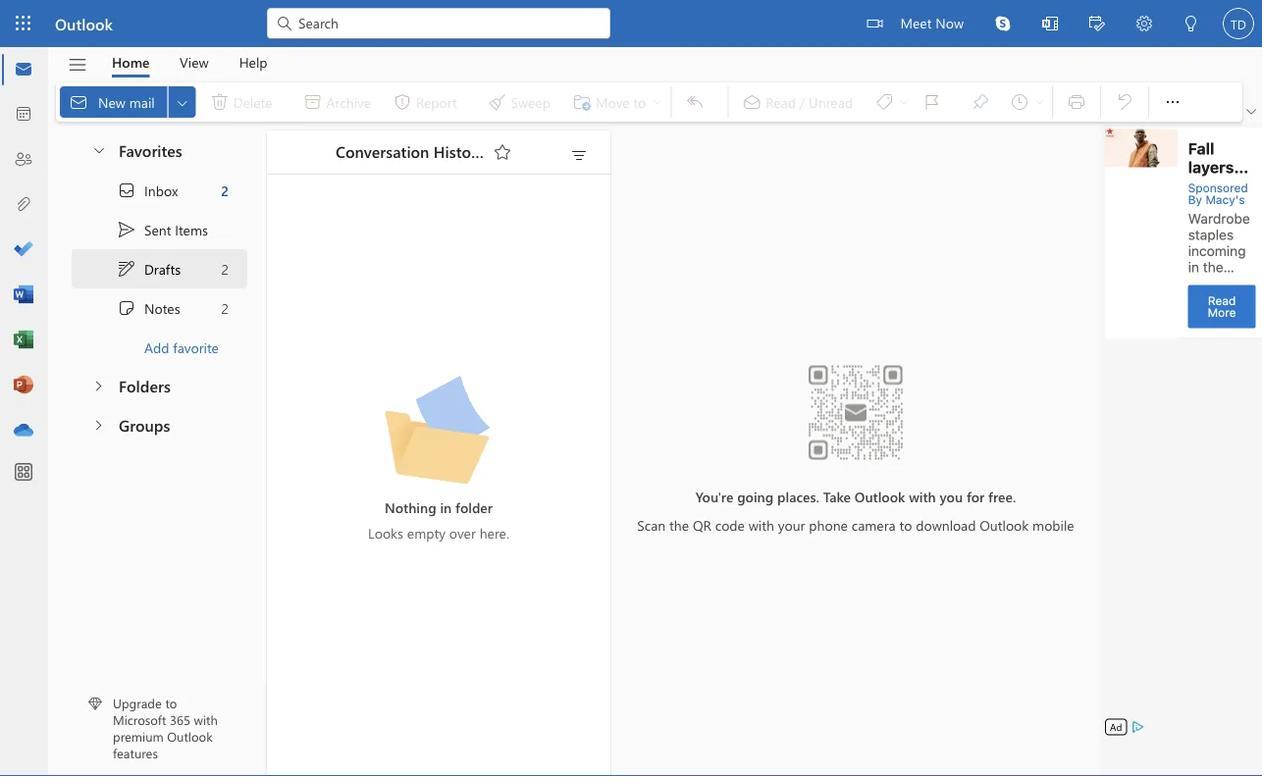 Task type: vqa. For each thing, say whether or not it's contained in the screenshot.
 in the top of the page
yes



Task type: describe. For each thing, give the bounding box(es) containing it.

[[1184, 16, 1200, 31]]

your
[[778, 516, 805, 534]]

word image
[[14, 286, 33, 305]]

 tree item
[[72, 210, 247, 249]]

meet
[[901, 13, 932, 31]]

inbox
[[144, 181, 178, 200]]


[[569, 146, 589, 166]]

2 for 
[[221, 181, 229, 200]]

phone
[[809, 516, 848, 534]]

you're
[[696, 488, 734, 506]]

folders tree item
[[72, 367, 247, 406]]

free.
[[989, 488, 1016, 506]]

tags group
[[733, 82, 1048, 122]]

upgrade to microsoft 365 with premium outlook features
[[113, 695, 218, 762]]

view button
[[165, 47, 223, 78]]

2 for 
[[221, 299, 229, 317]]

message list section
[[267, 126, 611, 776]]


[[1137, 16, 1153, 31]]

mail image
[[14, 60, 33, 80]]

 drafts
[[117, 259, 181, 279]]

set your advertising preferences image
[[1130, 720, 1146, 735]]

 for favorites
[[91, 142, 107, 158]]


[[67, 54, 88, 75]]

 inbox
[[117, 181, 178, 200]]

 tree item
[[72, 171, 247, 210]]

favorites tree
[[72, 124, 247, 367]]


[[117, 259, 136, 279]]

microsoft
[[113, 712, 166, 729]]

home
[[112, 53, 150, 71]]

move & delete group
[[60, 82, 667, 122]]

in
[[440, 499, 452, 517]]

 tree item
[[72, 289, 247, 328]]

 button
[[169, 86, 196, 118]]

tab list inside application
[[97, 47, 283, 78]]

conversation history heading
[[310, 131, 518, 174]]

 button
[[58, 48, 97, 81]]

 notes
[[117, 298, 180, 318]]

ad
[[1110, 721, 1122, 734]]

conversation history 
[[336, 141, 512, 162]]

over
[[449, 524, 476, 542]]

 inside popup button
[[174, 94, 190, 110]]

with inside upgrade to microsoft 365 with premium outlook features
[[194, 712, 218, 729]]

folders
[[119, 375, 171, 396]]


[[117, 220, 136, 240]]

 for groups
[[90, 418, 106, 433]]

add favorite
[[144, 338, 219, 357]]

outlook inside upgrade to microsoft 365 with premium outlook features
[[167, 728, 213, 745]]

looks
[[368, 524, 403, 542]]

2 for 
[[221, 260, 229, 278]]

files image
[[14, 195, 33, 215]]

to do image
[[14, 241, 33, 260]]

 button
[[1027, 0, 1074, 50]]


[[275, 14, 295, 33]]

conversation
[[336, 141, 429, 162]]

calendar image
[[14, 105, 33, 125]]

outlook inside "banner"
[[55, 13, 113, 34]]

groups tree item
[[72, 406, 247, 446]]

outlook banner
[[0, 0, 1262, 50]]

going
[[737, 488, 774, 506]]

notes
[[144, 299, 180, 317]]


[[117, 181, 136, 200]]

nothing in folder looks empty over here.
[[368, 499, 509, 542]]

to inside the you're going places. take outlook with you for free. scan the qr code with your phone camera to download outlook mobile
[[900, 516, 912, 534]]

application containing outlook
[[0, 0, 1262, 777]]

outlook up camera
[[855, 488, 906, 506]]

2 horizontal spatial with
[[909, 488, 936, 506]]

drafts
[[144, 260, 181, 278]]

 search field
[[267, 0, 611, 44]]

 button for groups
[[80, 406, 116, 443]]

scan
[[637, 516, 666, 534]]

you
[[940, 488, 963, 506]]

 new mail
[[69, 92, 155, 112]]

here.
[[480, 524, 509, 542]]


[[1043, 16, 1058, 31]]

outlook link
[[55, 0, 113, 47]]

the
[[670, 516, 689, 534]]

 for folders
[[90, 378, 106, 394]]

items
[[175, 221, 208, 239]]

favorite
[[173, 338, 219, 357]]



Task type: locate. For each thing, give the bounding box(es) containing it.
upgrade
[[113, 695, 162, 712]]

 tree item
[[72, 249, 247, 289]]

 button
[[1243, 102, 1261, 122]]

mobile
[[1033, 516, 1075, 534]]

 right mail
[[174, 94, 190, 110]]


[[117, 298, 136, 318]]

help button
[[224, 47, 282, 78]]

 button
[[980, 0, 1027, 47]]

outlook up  button
[[55, 13, 113, 34]]

0 horizontal spatial with
[[194, 712, 218, 729]]

history
[[434, 141, 486, 162]]

 sent items
[[117, 220, 208, 240]]

to
[[900, 516, 912, 534], [165, 695, 177, 712]]

home button
[[97, 47, 164, 78]]

to inside upgrade to microsoft 365 with premium outlook features
[[165, 695, 177, 712]]

1 2 from the top
[[221, 181, 229, 200]]

2 right inbox
[[221, 181, 229, 200]]


[[493, 142, 512, 162]]

left-rail-appbar navigation
[[4, 47, 43, 454]]

2 vertical spatial with
[[194, 712, 218, 729]]

1 horizontal spatial to
[[900, 516, 912, 534]]

2 inside  tree item
[[221, 299, 229, 317]]

2 2 from the top
[[221, 260, 229, 278]]


[[1090, 16, 1105, 31]]

2
[[221, 181, 229, 200], [221, 260, 229, 278], [221, 299, 229, 317]]

nothing
[[385, 499, 436, 517]]

add
[[144, 338, 169, 357]]

1 vertical spatial to
[[165, 695, 177, 712]]

with right 365
[[194, 712, 218, 729]]

 button inside "folders" 'tree item'
[[80, 367, 116, 403]]

 button
[[564, 141, 595, 169]]

0 vertical spatial with
[[909, 488, 936, 506]]

now
[[936, 13, 964, 31]]

 button
[[1074, 0, 1121, 50]]

take
[[823, 488, 851, 506]]

premium features image
[[88, 697, 102, 711]]

1 vertical spatial  button
[[80, 367, 116, 403]]

 button for favorites
[[81, 132, 115, 168]]

to right the upgrade
[[165, 695, 177, 712]]

people image
[[14, 150, 33, 170]]

1 vertical spatial 2
[[221, 260, 229, 278]]

 button
[[81, 132, 115, 168], [80, 367, 116, 403], [80, 406, 116, 443]]

powerpoint image
[[14, 376, 33, 396]]

groups
[[119, 414, 170, 435]]

more apps image
[[14, 463, 33, 483]]

 button inside favorites tree item
[[81, 132, 115, 168]]

1 vertical spatial with
[[749, 516, 774, 534]]

mail
[[129, 93, 155, 111]]

with down going
[[749, 516, 774, 534]]

 left folders
[[90, 378, 106, 394]]

code
[[715, 516, 745, 534]]

0 horizontal spatial to
[[165, 695, 177, 712]]

2 inside  tree item
[[221, 260, 229, 278]]

onedrive image
[[14, 421, 33, 441]]

features
[[113, 745, 158, 762]]

3 2 from the top
[[221, 299, 229, 317]]

empty
[[407, 524, 446, 542]]

 button left folders
[[80, 367, 116, 403]]

 button for folders
[[80, 367, 116, 403]]

 left 'groups'
[[90, 418, 106, 433]]

tab list
[[97, 47, 283, 78]]

Search for email, meetings, files and more. field
[[296, 13, 599, 33]]


[[995, 16, 1011, 31]]

view
[[180, 53, 209, 71]]

new
[[98, 93, 126, 111]]

with left you
[[909, 488, 936, 506]]

0 vertical spatial  button
[[81, 132, 115, 168]]

application
[[0, 0, 1262, 777]]

to right camera
[[900, 516, 912, 534]]

 inside favorites tree item
[[91, 142, 107, 158]]

 button down  new mail
[[81, 132, 115, 168]]

with
[[909, 488, 936, 506], [749, 516, 774, 534], [194, 712, 218, 729]]

 button
[[1168, 0, 1215, 50]]

2 right notes
[[221, 299, 229, 317]]

 down  new mail
[[91, 142, 107, 158]]

excel image
[[14, 331, 33, 350]]

folder
[[456, 499, 493, 517]]

outlook right premium
[[167, 728, 213, 745]]

2 right drafts
[[221, 260, 229, 278]]


[[1163, 92, 1183, 112]]

0 vertical spatial to
[[900, 516, 912, 534]]

sent
[[144, 221, 171, 239]]

 inside "folders" 'tree item'
[[90, 378, 106, 394]]


[[867, 16, 883, 31]]


[[1247, 107, 1257, 117]]

places.
[[778, 488, 820, 506]]

0 vertical spatial 2
[[221, 181, 229, 200]]

td image
[[1223, 8, 1255, 39]]

 button
[[487, 136, 518, 168]]

meet now
[[901, 13, 964, 31]]

outlook
[[55, 13, 113, 34], [855, 488, 906, 506], [980, 516, 1029, 534], [167, 728, 213, 745]]


[[69, 92, 88, 112]]

tab list containing home
[[97, 47, 283, 78]]

camera
[[852, 516, 896, 534]]

add favorite tree item
[[72, 328, 247, 367]]

qr
[[693, 516, 712, 534]]


[[174, 94, 190, 110], [91, 142, 107, 158], [90, 378, 106, 394], [90, 418, 106, 433]]

365
[[170, 712, 190, 729]]

2 vertical spatial 2
[[221, 299, 229, 317]]

 button
[[1121, 0, 1168, 50]]

 button left 'groups'
[[80, 406, 116, 443]]

favorites
[[119, 139, 182, 160]]

1 horizontal spatial with
[[749, 516, 774, 534]]

 button
[[1154, 82, 1193, 122]]

for
[[967, 488, 985, 506]]

download
[[916, 516, 976, 534]]

you're going places. take outlook with you for free. scan the qr code with your phone camera to download outlook mobile
[[637, 488, 1075, 534]]

outlook down free.
[[980, 516, 1029, 534]]

 inside groups tree item
[[90, 418, 106, 433]]

2 vertical spatial  button
[[80, 406, 116, 443]]

help
[[239, 53, 268, 71]]

2 inside  tree item
[[221, 181, 229, 200]]

premium
[[113, 728, 164, 745]]

 button inside groups tree item
[[80, 406, 116, 443]]

favorites tree item
[[72, 132, 247, 171]]



